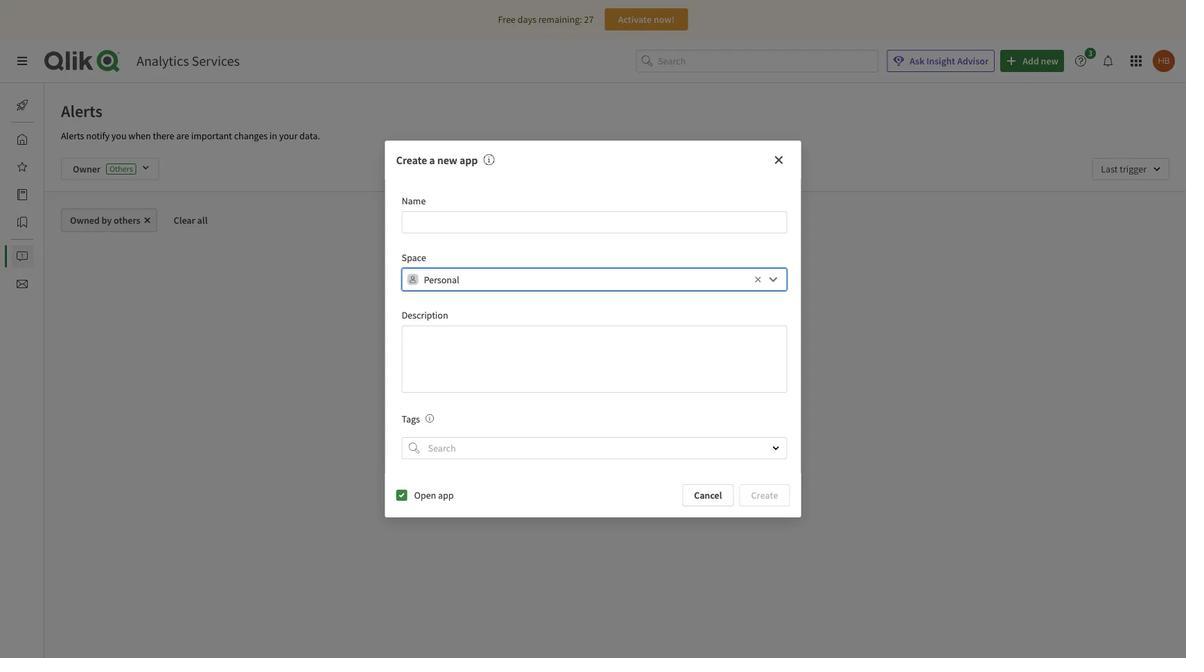 Task type: vqa. For each thing, say whether or not it's contained in the screenshot.
the Owned by others at the top left of the page
yes



Task type: describe. For each thing, give the bounding box(es) containing it.
create for create
[[752, 490, 779, 502]]

find
[[680, 380, 695, 393]]

name
[[402, 195, 426, 207]]

start typing a tag name. select an existing tag or create a new tag by pressing enter or comma. press backspace to remove a tag. image
[[426, 415, 434, 423]]

0 vertical spatial you
[[112, 130, 127, 142]]

last trigger image
[[1093, 158, 1170, 180]]

search image
[[409, 443, 420, 454]]

create for create a new app
[[396, 153, 427, 167]]

owned
[[70, 214, 100, 227]]

now!
[[654, 13, 675, 26]]

tags
[[402, 413, 420, 426]]

0 vertical spatial are
[[176, 130, 189, 142]]

space
[[402, 252, 426, 264]]

analytics
[[137, 52, 189, 70]]

open image
[[772, 445, 781, 453]]

activate now! link
[[605, 8, 688, 31]]

search
[[605, 380, 632, 393]]

free days remaining: 27
[[498, 13, 594, 26]]

owned by others
[[70, 214, 141, 227]]

Search text field
[[426, 438, 761, 460]]

others
[[114, 214, 141, 227]]

alerts notify you when there are important changes in your data.
[[61, 130, 320, 142]]

27
[[584, 13, 594, 26]]

to
[[669, 380, 678, 393]]

navigation pane element
[[0, 89, 75, 301]]

1 horizontal spatial app
[[460, 153, 478, 167]]

cancel button
[[683, 485, 734, 507]]

searchbar element
[[636, 50, 879, 72]]

there
[[153, 130, 174, 142]]

activate
[[618, 13, 652, 26]]

ask
[[910, 55, 925, 67]]

ask insight advisor button
[[887, 50, 996, 72]]

for.
[[649, 394, 663, 406]]

filters
[[644, 380, 667, 393]]

insight
[[927, 55, 956, 67]]

open sidebar menu image
[[17, 55, 28, 67]]

description
[[402, 309, 448, 322]]

cancel
[[695, 490, 722, 502]]

all
[[197, 214, 208, 227]]

analytics services element
[[137, 52, 240, 70]]

or
[[634, 380, 642, 393]]

filters region
[[44, 147, 1187, 191]]

Search text field
[[658, 50, 879, 72]]

looking
[[617, 394, 648, 406]]

new
[[438, 153, 458, 167]]

analytics services
[[137, 52, 240, 70]]



Task type: locate. For each thing, give the bounding box(es) containing it.
services
[[192, 52, 240, 70]]

2 alerts from the top
[[61, 130, 84, 142]]

Description text field
[[402, 326, 788, 393]]

1 horizontal spatial your
[[585, 380, 603, 393]]

open app
[[414, 490, 454, 502]]

create a new app dialog
[[385, 141, 802, 518]]

open
[[414, 490, 436, 502]]

1 alerts from the top
[[61, 101, 103, 121]]

0 vertical spatial create
[[396, 153, 427, 167]]

try
[[530, 380, 543, 393]]

create
[[396, 153, 427, 167], [752, 490, 779, 502]]

app right open
[[438, 490, 454, 502]]

you inside try adjusting your search or filters to find what you are looking for.
[[585, 394, 600, 406]]

subscriptions image
[[17, 279, 28, 290]]

app right new
[[460, 153, 478, 167]]

your inside try adjusting your search or filters to find what you are looking for.
[[585, 380, 603, 393]]

are inside try adjusting your search or filters to find what you are looking for.
[[602, 394, 615, 406]]

changes
[[234, 130, 268, 142]]

you left the when
[[112, 130, 127, 142]]

collections image
[[17, 217, 28, 228]]

1 horizontal spatial create
[[752, 490, 779, 502]]

you
[[112, 130, 127, 142], [585, 394, 600, 406]]

clear all button
[[163, 209, 219, 232]]

alerts up notify
[[61, 101, 103, 121]]

0 vertical spatial alerts
[[61, 101, 103, 121]]

clear
[[174, 214, 195, 227]]

0 vertical spatial app
[[460, 153, 478, 167]]

1 vertical spatial you
[[585, 394, 600, 406]]

are down search
[[602, 394, 615, 406]]

create left a
[[396, 153, 427, 167]]

try adjusting your search or filters to find what you are looking for.
[[530, 380, 718, 406]]

app
[[460, 153, 478, 167], [438, 490, 454, 502]]

1 horizontal spatial you
[[585, 394, 600, 406]]

Space text field
[[424, 269, 752, 291]]

0 horizontal spatial your
[[279, 130, 298, 142]]

alerts for alerts notify you when there are important changes in your data.
[[61, 130, 84, 142]]

clear all
[[174, 214, 208, 227]]

1 vertical spatial app
[[438, 490, 454, 502]]

you left looking
[[585, 394, 600, 406]]

advisor
[[958, 55, 989, 67]]

0 horizontal spatial app
[[438, 490, 454, 502]]

0 vertical spatial your
[[279, 130, 298, 142]]

ask insight advisor
[[910, 55, 989, 67]]

home
[[44, 133, 69, 146]]

Name text field
[[402, 212, 788, 234]]

data.
[[300, 130, 320, 142]]

are right there
[[176, 130, 189, 142]]

are
[[176, 130, 189, 142], [602, 394, 615, 406]]

by
[[102, 214, 112, 227]]

catalog
[[44, 189, 75, 201]]

1 vertical spatial create
[[752, 490, 779, 502]]

your right in
[[279, 130, 298, 142]]

notify
[[86, 130, 110, 142]]

1 vertical spatial are
[[602, 394, 615, 406]]

important
[[191, 130, 232, 142]]

1 vertical spatial alerts
[[61, 130, 84, 142]]

remaining:
[[539, 13, 582, 26]]

0 horizontal spatial are
[[176, 130, 189, 142]]

create inside create 'button'
[[752, 490, 779, 502]]

create down "open" image
[[752, 490, 779, 502]]

alerts left notify
[[61, 130, 84, 142]]

0 horizontal spatial you
[[112, 130, 127, 142]]

start typing a tag name. select an existing tag or create a new tag by pressing enter or comma. press backspace to remove a tag. tooltip
[[420, 413, 434, 426]]

1 horizontal spatial are
[[602, 394, 615, 406]]

create a new app
[[396, 153, 478, 167]]

adjusting
[[545, 380, 583, 393]]

catalog link
[[11, 184, 75, 206]]

alerts
[[61, 101, 103, 121], [61, 130, 84, 142]]

your left search
[[585, 380, 603, 393]]

1 vertical spatial your
[[585, 380, 603, 393]]

in
[[270, 130, 277, 142]]

favorites image
[[17, 162, 28, 173]]

alerts image
[[17, 251, 28, 262]]

search element
[[409, 443, 420, 454]]

create button
[[740, 485, 790, 507]]

free
[[498, 13, 516, 26]]

what
[[697, 380, 718, 393]]

owned by others button
[[61, 209, 157, 232]]

when
[[129, 130, 151, 142]]

alerts for alerts
[[61, 101, 103, 121]]

home link
[[11, 128, 69, 151]]

days
[[518, 13, 537, 26]]

a
[[430, 153, 435, 167]]

0 horizontal spatial create
[[396, 153, 427, 167]]

activate now!
[[618, 13, 675, 26]]

your
[[279, 130, 298, 142], [585, 380, 603, 393]]



